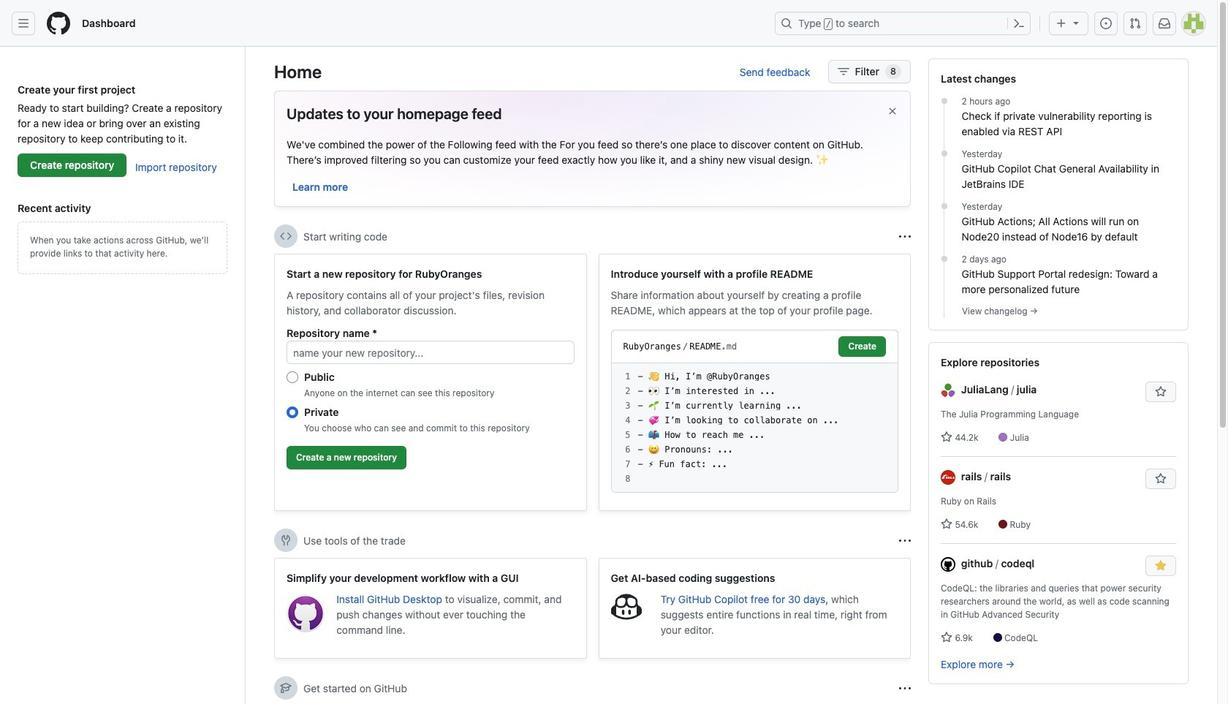 Task type: describe. For each thing, give the bounding box(es) containing it.
@rails profile image
[[941, 470, 956, 485]]

github desktop image
[[287, 594, 325, 633]]

simplify your development workflow with a gui element
[[274, 558, 587, 659]]

plus image
[[1056, 18, 1067, 29]]

star image for "@rails profile" image
[[941, 518, 953, 530]]

code image
[[280, 230, 292, 242]]

@julialang profile image
[[941, 383, 956, 398]]

tools image
[[280, 534, 292, 546]]

introduce yourself with a profile readme element
[[598, 254, 911, 511]]

start a new repository element
[[274, 254, 587, 511]]

dot fill image
[[938, 200, 950, 212]]

filter image
[[838, 66, 849, 77]]

star image
[[941, 431, 953, 443]]

1 dot fill image from the top
[[938, 95, 950, 107]]

none submit inside introduce yourself with a profile readme element
[[839, 336, 886, 357]]



Task type: locate. For each thing, give the bounding box(es) containing it.
2 star image from the top
[[941, 632, 953, 643]]

star image down @github profile "image"
[[941, 632, 953, 643]]

x image
[[887, 105, 899, 117]]

explore repositories navigation
[[929, 342, 1189, 684]]

2 vertical spatial dot fill image
[[938, 253, 950, 265]]

mortar board image
[[280, 682, 292, 694]]

why am i seeing this? image
[[899, 231, 911, 242], [899, 683, 911, 694]]

star image
[[941, 518, 953, 530], [941, 632, 953, 643]]

command palette image
[[1013, 18, 1025, 29]]

star this repository image
[[1155, 473, 1167, 485]]

name your new repository... text field
[[287, 341, 574, 364]]

2 why am i seeing this? image from the top
[[899, 683, 911, 694]]

None radio
[[287, 371, 298, 383], [287, 406, 298, 418], [287, 371, 298, 383], [287, 406, 298, 418]]

0 vertical spatial dot fill image
[[938, 95, 950, 107]]

dot fill image up dot fill image
[[938, 148, 950, 159]]

None submit
[[839, 336, 886, 357]]

dot fill image down dot fill image
[[938, 253, 950, 265]]

why am i seeing this? image for mortar board image
[[899, 683, 911, 694]]

1 vertical spatial star image
[[941, 632, 953, 643]]

1 vertical spatial dot fill image
[[938, 148, 950, 159]]

get ai-based coding suggestions element
[[598, 558, 911, 659]]

issue opened image
[[1100, 18, 1112, 29]]

@github profile image
[[941, 557, 956, 572]]

triangle down image
[[1070, 17, 1082, 29]]

homepage image
[[47, 12, 70, 35]]

notifications image
[[1159, 18, 1171, 29]]

1 star image from the top
[[941, 518, 953, 530]]

2 dot fill image from the top
[[938, 148, 950, 159]]

why am i seeing this? image for code icon
[[899, 231, 911, 242]]

unstar this repository image
[[1155, 560, 1167, 572]]

0 vertical spatial star image
[[941, 518, 953, 530]]

dot fill image right x image
[[938, 95, 950, 107]]

star image up @github profile "image"
[[941, 518, 953, 530]]

3 dot fill image from the top
[[938, 253, 950, 265]]

star this repository image
[[1155, 386, 1167, 398]]

1 why am i seeing this? image from the top
[[899, 231, 911, 242]]

why am i seeing this? image
[[899, 535, 911, 547]]

explore element
[[929, 58, 1189, 704]]

dot fill image
[[938, 95, 950, 107], [938, 148, 950, 159], [938, 253, 950, 265]]

git pull request image
[[1130, 18, 1141, 29]]

0 vertical spatial why am i seeing this? image
[[899, 231, 911, 242]]

star image for @github profile "image"
[[941, 632, 953, 643]]

1 vertical spatial why am i seeing this? image
[[899, 683, 911, 694]]



Task type: vqa. For each thing, say whether or not it's contained in the screenshot.
GitHub logo
no



